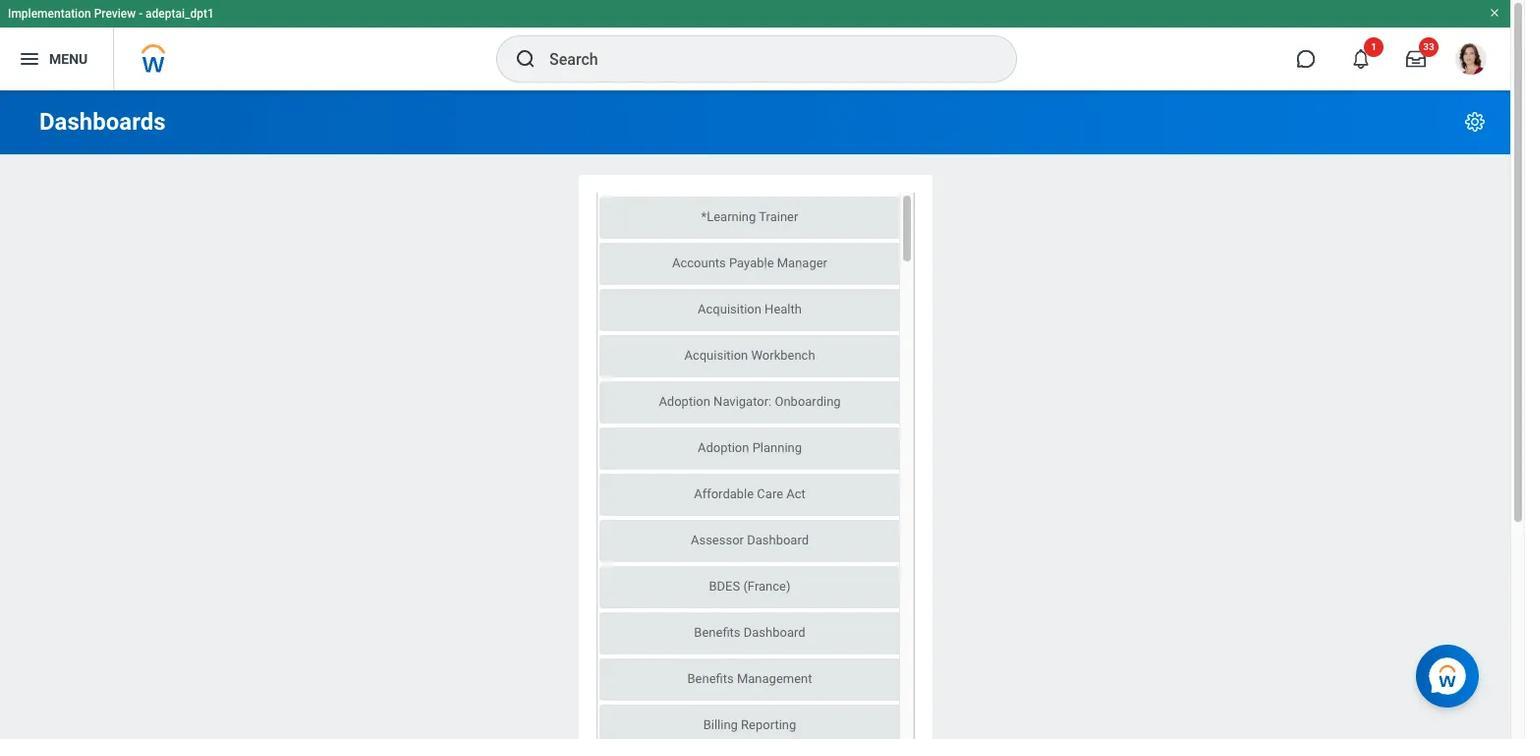 Task type: vqa. For each thing, say whether or not it's contained in the screenshot.
Benefits Management "link"
yes



Task type: describe. For each thing, give the bounding box(es) containing it.
accounts
[[672, 256, 726, 270]]

reporting
[[741, 718, 797, 732]]

(france)
[[744, 579, 791, 594]]

1
[[1371, 41, 1377, 52]]

33 button
[[1395, 37, 1439, 81]]

affordable care act link
[[599, 474, 901, 516]]

benefits dashboard link
[[599, 612, 901, 655]]

justify image
[[18, 47, 41, 71]]

dashboard for benefits dashboard
[[744, 625, 806, 640]]

menu
[[49, 51, 88, 66]]

notifications large image
[[1352, 49, 1371, 69]]

billing reporting link
[[599, 705, 901, 739]]

benefits for benefits management
[[688, 671, 734, 686]]

assessor dashboard link
[[599, 520, 901, 562]]

dashboard for assessor dashboard
[[747, 533, 809, 548]]

inbox large image
[[1407, 49, 1426, 69]]

benefits management
[[688, 671, 812, 686]]

accounts payable manager link
[[599, 243, 901, 285]]

acquisition for acquisition workbench
[[685, 348, 748, 363]]

33
[[1424, 41, 1435, 52]]

adoption navigator: onboarding
[[659, 394, 841, 409]]

*learning trainer link
[[599, 197, 901, 239]]

implementation
[[8, 7, 91, 21]]

health
[[765, 302, 802, 317]]

*learning
[[701, 209, 756, 224]]

bdes (france) link
[[599, 566, 901, 608]]

search image
[[514, 47, 538, 71]]

planning
[[753, 440, 802, 455]]

close environment banner image
[[1489, 7, 1501, 19]]

benefits for benefits dashboard
[[694, 625, 741, 640]]

trainer
[[759, 209, 799, 224]]

onboarding
[[775, 394, 841, 409]]

management
[[737, 671, 812, 686]]

Search Workday  search field
[[549, 37, 976, 81]]

accounts payable manager
[[672, 256, 828, 270]]

act
[[787, 487, 806, 501]]

implementation preview -   adeptai_dpt1
[[8, 7, 214, 21]]

acquisition health link
[[599, 289, 901, 331]]



Task type: locate. For each thing, give the bounding box(es) containing it.
benefits
[[694, 625, 741, 640], [688, 671, 734, 686]]

navigator:
[[714, 394, 772, 409]]

acquisition up "navigator:" on the bottom of the page
[[685, 348, 748, 363]]

1 vertical spatial adoption
[[698, 440, 749, 455]]

0 vertical spatial dashboard
[[747, 533, 809, 548]]

benefits dashboard
[[694, 625, 806, 640]]

configure image
[[1464, 110, 1487, 134]]

assessor
[[691, 533, 744, 548]]

0 vertical spatial benefits
[[694, 625, 741, 640]]

benefits down bdes
[[694, 625, 741, 640]]

benefits up billing
[[688, 671, 734, 686]]

benefits inside benefits dashboard link
[[694, 625, 741, 640]]

adeptai_dpt1
[[146, 7, 214, 21]]

adoption
[[659, 394, 711, 409], [698, 440, 749, 455]]

acquisition
[[698, 302, 762, 317], [685, 348, 748, 363]]

bdes (france)
[[709, 579, 791, 594]]

adoption for adoption navigator: onboarding
[[659, 394, 711, 409]]

-
[[139, 7, 143, 21]]

1 vertical spatial acquisition
[[685, 348, 748, 363]]

menu button
[[0, 28, 113, 90]]

dashboard up management
[[744, 625, 806, 640]]

adoption for adoption planning
[[698, 440, 749, 455]]

dashboards
[[39, 108, 166, 136]]

benefits management link
[[599, 659, 901, 701]]

manager
[[777, 256, 828, 270]]

assessor dashboard
[[691, 533, 809, 548]]

1 vertical spatial benefits
[[688, 671, 734, 686]]

acquisition health
[[698, 302, 802, 317]]

acquisition inside the acquisition workbench link
[[685, 348, 748, 363]]

preview
[[94, 7, 136, 21]]

dashboard down care
[[747, 533, 809, 548]]

payable
[[729, 256, 774, 270]]

acquisition workbench link
[[599, 335, 901, 377]]

profile logan mcneil image
[[1456, 43, 1487, 79]]

adoption up affordable on the left bottom of page
[[698, 440, 749, 455]]

affordable
[[694, 487, 754, 501]]

bdes
[[709, 579, 740, 594]]

acquisition down accounts payable manager "link"
[[698, 302, 762, 317]]

billing reporting
[[704, 718, 797, 732]]

dashboard
[[747, 533, 809, 548], [744, 625, 806, 640]]

workbench
[[751, 348, 815, 363]]

acquisition workbench
[[685, 348, 815, 363]]

adoption left "navigator:" on the bottom of the page
[[659, 394, 711, 409]]

adoption planning link
[[599, 428, 901, 470]]

billing
[[704, 718, 738, 732]]

care
[[757, 487, 783, 501]]

acquisition for acquisition health
[[698, 302, 762, 317]]

0 vertical spatial adoption
[[659, 394, 711, 409]]

adoption planning
[[698, 440, 802, 455]]

acquisition inside acquisition health link
[[698, 302, 762, 317]]

menu banner
[[0, 0, 1511, 90]]

0 vertical spatial acquisition
[[698, 302, 762, 317]]

dashboards main content
[[0, 90, 1511, 739]]

1 button
[[1340, 37, 1384, 81]]

1 vertical spatial dashboard
[[744, 625, 806, 640]]

adoption navigator: onboarding link
[[599, 381, 901, 424]]

benefits inside benefits management link
[[688, 671, 734, 686]]

affordable care act
[[694, 487, 806, 501]]

*learning trainer
[[701, 209, 799, 224]]



